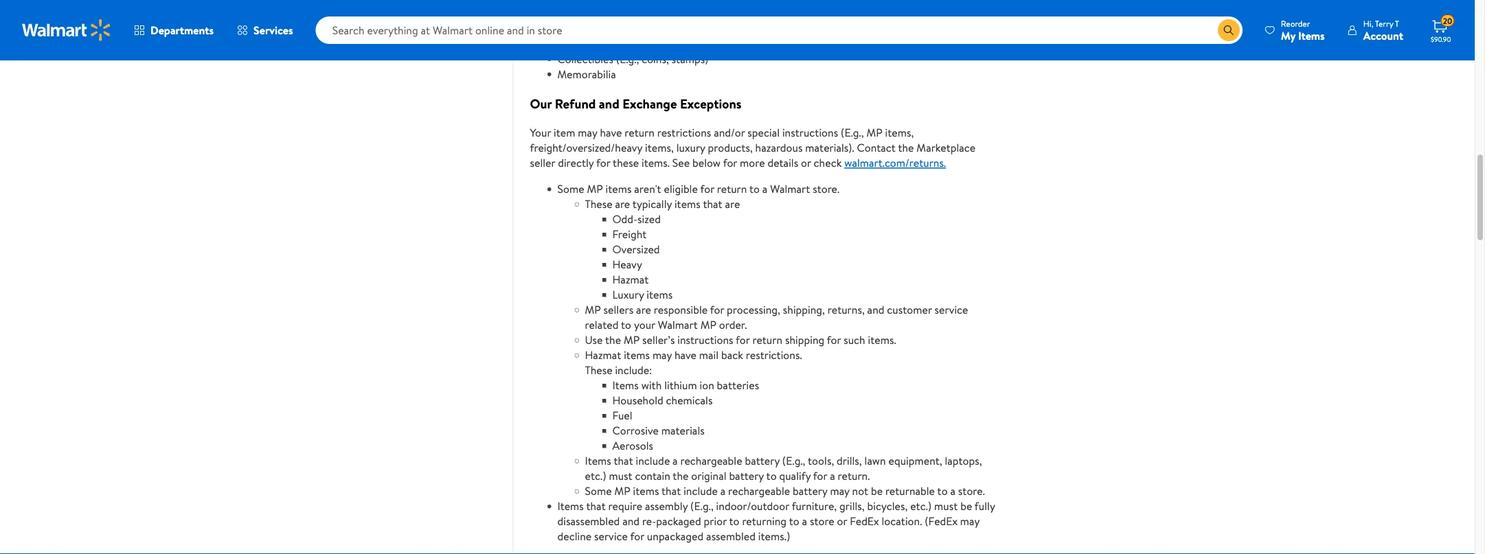 Task type: locate. For each thing, give the bounding box(es) containing it.
items, up the walmart.com/returns.
[[885, 125, 914, 141]]

sellers
[[604, 303, 634, 318]]

to
[[750, 182, 760, 197], [621, 318, 631, 333], [766, 469, 777, 484], [938, 484, 948, 499], [729, 514, 740, 529], [789, 514, 800, 529]]

a down more
[[763, 182, 768, 197]]

etc.)
[[585, 469, 606, 484], [911, 499, 932, 514]]

0 horizontal spatial include
[[636, 454, 670, 469]]

ion
[[700, 378, 714, 393]]

0 vertical spatial service
[[935, 303, 968, 318]]

0 vertical spatial store.
[[813, 182, 840, 197]]

instructions
[[783, 125, 838, 141], [678, 333, 733, 348]]

1 vertical spatial include
[[684, 484, 718, 499]]

require
[[608, 499, 642, 514]]

0 vertical spatial or
[[801, 156, 811, 171]]

0 horizontal spatial etc.)
[[585, 469, 606, 484]]

2 vertical spatial return
[[753, 333, 783, 348]]

0 vertical spatial instructions
[[783, 125, 838, 141]]

items down your
[[624, 348, 650, 363]]

fuel
[[613, 408, 633, 424]]

directly
[[558, 156, 594, 171]]

walmart right your
[[658, 318, 698, 333]]

prior
[[704, 514, 727, 529]]

details
[[768, 156, 799, 171]]

1 horizontal spatial or
[[837, 514, 847, 529]]

mp left sellers
[[585, 303, 601, 318]]

items
[[1299, 28, 1325, 43], [613, 378, 639, 393], [585, 454, 611, 469], [558, 499, 584, 514]]

to left your
[[621, 318, 631, 333]]

0 vertical spatial etc.)
[[585, 469, 606, 484]]

items,
[[885, 125, 914, 141], [645, 141, 674, 156]]

are right sellers
[[636, 303, 651, 318]]

see
[[673, 156, 690, 171]]

items.
[[642, 156, 670, 171], [868, 333, 896, 348]]

0 horizontal spatial be
[[871, 484, 883, 499]]

1 vertical spatial service
[[594, 529, 628, 545]]

etc.) right bicycles,
[[911, 499, 932, 514]]

return
[[625, 125, 655, 141], [717, 182, 747, 197], [753, 333, 783, 348]]

1 vertical spatial store.
[[958, 484, 985, 499]]

1 vertical spatial items.
[[868, 333, 896, 348]]

mail
[[699, 348, 719, 363]]

watches
[[616, 36, 655, 52]]

instructions inside "your item may have return restrictions and/or special instructions (e.g., mp items, freight/oversized/heavy items, luxury products, hazardous materials). contact the marketplace seller directly for these items. see below for more details or check"
[[783, 125, 838, 141]]

include down corrosive
[[636, 454, 670, 469]]

1 horizontal spatial have
[[675, 348, 697, 363]]

re-
[[642, 514, 656, 529]]

restrictions.
[[746, 348, 802, 363]]

services
[[254, 23, 293, 38]]

order.
[[719, 318, 747, 333]]

items, left luxury at left
[[645, 141, 674, 156]]

store
[[810, 514, 835, 529]]

items down these at the top
[[606, 182, 632, 197]]

0 vertical spatial these
[[585, 197, 613, 212]]

item
[[554, 125, 575, 141]]

store.
[[813, 182, 840, 197], [958, 484, 985, 499]]

1 vertical spatial some
[[585, 484, 612, 499]]

1 vertical spatial etc.)
[[911, 499, 932, 514]]

items. right such
[[868, 333, 896, 348]]

2 horizontal spatial the
[[898, 141, 914, 156]]

packaged
[[656, 514, 701, 529]]

0 horizontal spatial or
[[801, 156, 811, 171]]

1 vertical spatial return
[[717, 182, 747, 197]]

items. inside "your item may have return restrictions and/or special instructions (e.g., mp items, freight/oversized/heavy items, luxury products, hazardous materials). contact the marketplace seller directly for these items. see below for more details or check"
[[642, 156, 670, 171]]

hazmat down oversized at the left top of page
[[613, 272, 649, 288]]

1 horizontal spatial instructions
[[783, 125, 838, 141]]

1 vertical spatial hazmat
[[585, 348, 621, 363]]

1 vertical spatial have
[[675, 348, 697, 363]]

a right contain
[[673, 454, 678, 469]]

1 these from the top
[[585, 197, 613, 212]]

1 vertical spatial these
[[585, 363, 613, 378]]

1 horizontal spatial the
[[673, 469, 689, 484]]

mp up the walmart.com/returns.
[[867, 125, 883, 141]]

these down use
[[585, 363, 613, 378]]

may right the (fedex
[[960, 514, 980, 529]]

some
[[558, 182, 584, 197], [585, 484, 612, 499]]

return down our refund and exchange exceptions
[[625, 125, 655, 141]]

memorabilia
[[558, 67, 616, 82]]

1 horizontal spatial must
[[935, 499, 958, 514]]

be right not
[[871, 484, 883, 499]]

0 horizontal spatial instructions
[[678, 333, 733, 348]]

0 horizontal spatial return
[[625, 125, 655, 141]]

and
[[616, 21, 633, 36], [596, 36, 614, 52], [599, 95, 620, 113], [868, 303, 885, 318], [623, 514, 640, 529]]

0 horizontal spatial items.
[[642, 156, 670, 171]]

fully
[[975, 499, 995, 514]]

gemstones
[[636, 21, 688, 36]]

mp inside "your item may have return restrictions and/or special instructions (e.g., mp items, freight/oversized/heavy items, luxury products, hazardous materials). contact the marketplace seller directly for these items. see below for more details or check"
[[867, 125, 883, 141]]

some down directly
[[558, 182, 584, 197]]

search icon image
[[1224, 25, 1235, 36]]

are left aren't on the top left of page
[[615, 197, 630, 212]]

0 vertical spatial the
[[898, 141, 914, 156]]

return down more
[[717, 182, 747, 197]]

items right typically
[[675, 197, 701, 212]]

and right returns,
[[868, 303, 885, 318]]

or right store
[[837, 514, 847, 529]]

items. left see
[[642, 156, 670, 171]]

for down "processing," in the bottom of the page
[[736, 333, 750, 348]]

be left fully
[[961, 499, 972, 514]]

return inside "your item may have return restrictions and/or special instructions (e.g., mp items, freight/oversized/heavy items, luxury products, hazardous materials). contact the marketplace seller directly for these items. see below for more details or check"
[[625, 125, 655, 141]]

our refund and exchange exceptions
[[530, 95, 742, 113]]

hi,
[[1364, 18, 1374, 29]]

that up packaged
[[662, 484, 681, 499]]

returns,
[[828, 303, 865, 318]]

to left qualify
[[766, 469, 777, 484]]

0 horizontal spatial must
[[609, 469, 633, 484]]

1 vertical spatial or
[[837, 514, 847, 529]]

check
[[814, 156, 842, 171]]

hazmat
[[613, 272, 649, 288], [585, 348, 621, 363]]

may left not
[[830, 484, 850, 499]]

hi, terry t account
[[1364, 18, 1404, 43]]

the inside "your item may have return restrictions and/or special instructions (e.g., mp items, freight/oversized/heavy items, luxury products, hazardous materials). contact the marketplace seller directly for these items. see below for more details or check"
[[898, 141, 914, 156]]

(e.g., left tools,
[[783, 454, 806, 469]]

items right my
[[1299, 28, 1325, 43]]

to left store
[[789, 514, 800, 529]]

hazmat down the related at bottom left
[[585, 348, 621, 363]]

1 vertical spatial the
[[605, 333, 621, 348]]

1 horizontal spatial items.
[[868, 333, 896, 348]]

etc.) up disassembled
[[585, 469, 606, 484]]

0 vertical spatial rechargeable
[[681, 454, 742, 469]]

oversized
[[613, 242, 660, 257]]

may right the item
[[578, 125, 597, 141]]

the right use
[[605, 333, 621, 348]]

the
[[898, 141, 914, 156], [605, 333, 621, 348], [673, 469, 689, 484]]

1 horizontal spatial return
[[717, 182, 747, 197]]

rechargeable down materials
[[681, 454, 742, 469]]

reorder
[[1281, 18, 1310, 29]]

0 vertical spatial must
[[609, 469, 633, 484]]

hazardous
[[756, 141, 803, 156]]

instructions up 'check'
[[783, 125, 838, 141]]

processing,
[[727, 303, 780, 318]]

0 vertical spatial have
[[600, 125, 622, 141]]

for left these at the top
[[596, 156, 611, 171]]

for down require
[[630, 529, 644, 545]]

items up decline
[[558, 499, 584, 514]]

1 vertical spatial instructions
[[678, 333, 733, 348]]

have left "mail"
[[675, 348, 697, 363]]

rechargeable up returning
[[728, 484, 790, 499]]

walmart down details
[[770, 182, 810, 197]]

batteries
[[717, 378, 759, 393]]

these
[[585, 197, 613, 212], [585, 363, 613, 378]]

service down require
[[594, 529, 628, 545]]

return down "processing," in the bottom of the page
[[753, 333, 783, 348]]

my
[[1281, 28, 1296, 43]]

0 horizontal spatial walmart
[[658, 318, 698, 333]]

for
[[596, 156, 611, 171], [723, 156, 737, 171], [700, 182, 715, 197], [710, 303, 724, 318], [736, 333, 750, 348], [827, 333, 841, 348], [813, 469, 828, 484], [630, 529, 644, 545]]

service
[[935, 303, 968, 318], [594, 529, 628, 545]]

are down more
[[725, 197, 740, 212]]

0 vertical spatial return
[[625, 125, 655, 141]]

the right contain
[[673, 469, 689, 484]]

back
[[721, 348, 743, 363]]

grills,
[[840, 499, 865, 514]]

include up prior
[[684, 484, 718, 499]]

mp left seller's
[[624, 333, 640, 348]]

service right customer
[[935, 303, 968, 318]]

jewelry
[[558, 36, 594, 52]]

0 horizontal spatial some
[[558, 182, 584, 197]]

may
[[578, 125, 597, 141], [653, 348, 672, 363], [830, 484, 850, 499], [960, 514, 980, 529]]

bicycles,
[[867, 499, 908, 514]]

must left fully
[[935, 499, 958, 514]]

not
[[852, 484, 869, 499]]

instructions down the responsible
[[678, 333, 733, 348]]

or left 'check'
[[801, 156, 811, 171]]

(e.g., down original
[[691, 499, 714, 514]]

0 horizontal spatial have
[[600, 125, 622, 141]]

sized
[[638, 212, 661, 227]]

may inside "your item may have return restrictions and/or special instructions (e.g., mp items, freight/oversized/heavy items, luxury products, hazardous materials). contact the marketplace seller directly for these items. see below for more details or check"
[[578, 125, 597, 141]]

0 vertical spatial items.
[[642, 156, 670, 171]]

walmart image
[[22, 19, 111, 41]]

have inside some mp items aren't eligible for return to a walmart store. these are typically items that are odd-sized freight oversized heavy hazmat luxury items mp sellers are responsible for processing, shipping, returns, and customer service related to your walmart mp order. use the mp seller's instructions for return shipping for such items. hazmat items may have mail back restrictions. these include: items with lithium ion batteries household chemicals fuel corrosive materials aerosols items that include a rechargeable battery (e.g., tools, drills, lawn equipment, laptops, etc.) must contain the original battery to qualify for a return. some mp items that include a rechargeable battery may not be returnable to a store. items that require assembly (e.g., indoor/outdoor furniture, grills, bicycles, etc.) must be fully disassembled and re-packaged prior to returning to a store or fedex location. (fedex may decline service for unpackaged assembled items.)
[[675, 348, 697, 363]]

store. down 'check'
[[813, 182, 840, 197]]

these up the 'freight'
[[585, 197, 613, 212]]

below
[[693, 156, 721, 171]]

must up require
[[609, 469, 633, 484]]

contact
[[857, 141, 896, 156]]

Search search field
[[316, 16, 1243, 44]]

aren't
[[634, 182, 661, 197]]

0 vertical spatial walmart
[[770, 182, 810, 197]]

include
[[636, 454, 670, 469], [684, 484, 718, 499]]

terry
[[1375, 18, 1394, 29]]

seller
[[530, 156, 555, 171]]

(e.g., left coins,
[[616, 52, 639, 67]]

items. inside some mp items aren't eligible for return to a walmart store. these are typically items that are odd-sized freight oversized heavy hazmat luxury items mp sellers are responsible for processing, shipping, returns, and customer service related to your walmart mp order. use the mp seller's instructions for return shipping for such items. hazmat items may have mail back restrictions. these include: items with lithium ion batteries household chemicals fuel corrosive materials aerosols items that include a rechargeable battery (e.g., tools, drills, lawn equipment, laptops, etc.) must contain the original battery to qualify for a return. some mp items that include a rechargeable battery may not be returnable to a store. items that require assembly (e.g., indoor/outdoor furniture, grills, bicycles, etc.) must be fully disassembled and re-packaged prior to returning to a store or fedex location. (fedex may decline service for unpackaged assembled items.)
[[868, 333, 896, 348]]

stamps)
[[672, 52, 709, 67]]

0 vertical spatial some
[[558, 182, 584, 197]]

some up disassembled
[[585, 484, 612, 499]]

have up these at the top
[[600, 125, 622, 141]]

a up prior
[[721, 484, 726, 499]]

mp
[[867, 125, 883, 141], [587, 182, 603, 197], [585, 303, 601, 318], [701, 318, 717, 333], [624, 333, 640, 348], [615, 484, 631, 499]]

items up the re-
[[633, 484, 659, 499]]

0 horizontal spatial service
[[594, 529, 628, 545]]

or
[[801, 156, 811, 171], [837, 514, 847, 529]]

1 vertical spatial must
[[935, 499, 958, 514]]

store. down laptops,
[[958, 484, 985, 499]]

items right luxury
[[647, 288, 673, 303]]

include:
[[615, 363, 652, 378]]

the right contact
[[898, 141, 914, 156]]

(e.g., up 'check'
[[841, 125, 864, 141]]



Task type: vqa. For each thing, say whether or not it's contained in the screenshot.
left OR
yes



Task type: describe. For each thing, give the bounding box(es) containing it.
these
[[613, 156, 639, 171]]

instructions inside some mp items aren't eligible for return to a walmart store. these are typically items that are odd-sized freight oversized heavy hazmat luxury items mp sellers are responsible for processing, shipping, returns, and customer service related to your walmart mp order. use the mp seller's instructions for return shipping for such items. hazmat items may have mail back restrictions. these include: items with lithium ion batteries household chemicals fuel corrosive materials aerosols items that include a rechargeable battery (e.g., tools, drills, lawn equipment, laptops, etc.) must contain the original battery to qualify for a return. some mp items that include a rechargeable battery may not be returnable to a store. items that require assembly (e.g., indoor/outdoor furniture, grills, bicycles, etc.) must be fully disassembled and re-packaged prior to returning to a store or fedex location. (fedex may decline service for unpackaged assembled items.)
[[678, 333, 733, 348]]

your
[[530, 125, 551, 141]]

return.
[[838, 469, 870, 484]]

and/or
[[714, 125, 745, 141]]

equipment,
[[889, 454, 942, 469]]

1 horizontal spatial include
[[684, 484, 718, 499]]

services button
[[225, 14, 305, 47]]

restrictions
[[657, 125, 711, 141]]

account
[[1364, 28, 1404, 43]]

2 vertical spatial the
[[673, 469, 689, 484]]

and right gems
[[616, 21, 633, 36]]

a down laptops,
[[951, 484, 956, 499]]

eligible
[[664, 182, 698, 197]]

freight/oversized/heavy
[[530, 141, 643, 156]]

that down corrosive
[[614, 454, 633, 469]]

1 vertical spatial rechargeable
[[728, 484, 790, 499]]

for down below
[[700, 182, 715, 197]]

loose
[[558, 21, 585, 36]]

items left "aerosols"
[[585, 454, 611, 469]]

seller's
[[642, 333, 675, 348]]

typically
[[633, 197, 672, 212]]

aerosols
[[613, 439, 653, 454]]

for left more
[[723, 156, 737, 171]]

a left store
[[802, 514, 807, 529]]

0 horizontal spatial the
[[605, 333, 621, 348]]

for left such
[[827, 333, 841, 348]]

items.)
[[758, 529, 790, 545]]

returning
[[742, 514, 787, 529]]

corrosive
[[613, 424, 659, 439]]

drills,
[[837, 454, 862, 469]]

luxury
[[613, 288, 644, 303]]

for right qualify
[[813, 469, 828, 484]]

(e.g., inside fine art loose gems and gemstones jewelry and watches above $300 collectibles (e.g., coins, stamps) memorabilia
[[616, 52, 639, 67]]

(e.g., inside "your item may have return restrictions and/or special instructions (e.g., mp items, freight/oversized/heavy items, luxury products, hazardous materials). contact the marketplace seller directly for these items. see below for more details or check"
[[841, 125, 864, 141]]

collectibles
[[558, 52, 614, 67]]

reorder my items
[[1281, 18, 1325, 43]]

mp left contain
[[615, 484, 631, 499]]

above
[[658, 36, 686, 52]]

0 vertical spatial hazmat
[[613, 272, 649, 288]]

your
[[634, 318, 655, 333]]

heavy
[[613, 257, 642, 272]]

more
[[740, 156, 765, 171]]

qualify
[[779, 469, 811, 484]]

exceptions
[[680, 95, 742, 113]]

indoor/outdoor
[[716, 499, 790, 514]]

1 horizontal spatial walmart
[[770, 182, 810, 197]]

to up the (fedex
[[938, 484, 948, 499]]

tools,
[[808, 454, 834, 469]]

lawn
[[865, 454, 886, 469]]

items inside the reorder my items
[[1299, 28, 1325, 43]]

may up with
[[653, 348, 672, 363]]

for right the responsible
[[710, 303, 724, 318]]

a left return.
[[830, 469, 835, 484]]

freight
[[613, 227, 647, 242]]

that right eligible
[[703, 197, 723, 212]]

1 horizontal spatial be
[[961, 499, 972, 514]]

1 horizontal spatial items,
[[885, 125, 914, 141]]

1 horizontal spatial some
[[585, 484, 612, 499]]

departments button
[[122, 14, 225, 47]]

fine art loose gems and gemstones jewelry and watches above $300 collectibles (e.g., coins, stamps) memorabilia
[[558, 6, 713, 82]]

to right prior
[[729, 514, 740, 529]]

your item may have return restrictions and/or special instructions (e.g., mp items, freight/oversized/heavy items, luxury products, hazardous materials). contact the marketplace seller directly for these items. see below for more details or check
[[530, 125, 976, 171]]

fedex
[[850, 514, 879, 529]]

and left the re-
[[623, 514, 640, 529]]

mp left order.
[[701, 318, 717, 333]]

lithium
[[665, 378, 697, 393]]

2 these from the top
[[585, 363, 613, 378]]

location.
[[882, 514, 922, 529]]

shipping,
[[783, 303, 825, 318]]

1 horizontal spatial store.
[[958, 484, 985, 499]]

shipping
[[785, 333, 825, 348]]

1 horizontal spatial etc.)
[[911, 499, 932, 514]]

coins,
[[642, 52, 669, 67]]

our
[[530, 95, 552, 113]]

chemicals
[[666, 393, 713, 408]]

or inside "your item may have return restrictions and/or special instructions (e.g., mp items, freight/oversized/heavy items, luxury products, hazardous materials). contact the marketplace seller directly for these items. see below for more details or check"
[[801, 156, 811, 171]]

items left with
[[613, 378, 639, 393]]

1 horizontal spatial are
[[636, 303, 651, 318]]

original
[[691, 469, 727, 484]]

walmart.com/returns. link
[[845, 156, 946, 171]]

0 horizontal spatial store.
[[813, 182, 840, 197]]

related
[[585, 318, 619, 333]]

customer
[[887, 303, 932, 318]]

some mp items aren't eligible for return to a walmart store. these are typically items that are odd-sized freight oversized heavy hazmat luxury items mp sellers are responsible for processing, shipping, returns, and customer service related to your walmart mp order. use the mp seller's instructions for return shipping for such items. hazmat items may have mail back restrictions. these include: items with lithium ion batteries household chemicals fuel corrosive materials aerosols items that include a rechargeable battery (e.g., tools, drills, lawn equipment, laptops, etc.) must contain the original battery to qualify for a return. some mp items that include a rechargeable battery may not be returnable to a store. items that require assembly (e.g., indoor/outdoor furniture, grills, bicycles, etc.) must be fully disassembled and re-packaged prior to returning to a store or fedex location. (fedex may decline service for unpackaged assembled items.)
[[558, 182, 995, 545]]

products,
[[708, 141, 753, 156]]

to down more
[[750, 182, 760, 197]]

Walmart Site-Wide search field
[[316, 16, 1243, 44]]

2 horizontal spatial are
[[725, 197, 740, 212]]

0 horizontal spatial are
[[615, 197, 630, 212]]

household
[[613, 393, 664, 408]]

laptops,
[[945, 454, 982, 469]]

have inside "your item may have return restrictions and/or special instructions (e.g., mp items, freight/oversized/heavy items, luxury products, hazardous materials). contact the marketplace seller directly for these items. see below for more details or check"
[[600, 125, 622, 141]]

departments
[[150, 23, 214, 38]]

fine
[[558, 6, 578, 21]]

disassembled
[[558, 514, 620, 529]]

walmart.com/returns.
[[845, 156, 946, 171]]

assembled
[[706, 529, 756, 545]]

and right jewelry
[[596, 36, 614, 52]]

gems
[[588, 21, 613, 36]]

marketplace
[[917, 141, 976, 156]]

$300
[[688, 36, 713, 52]]

$90.90
[[1431, 34, 1451, 44]]

20
[[1443, 15, 1453, 27]]

0 horizontal spatial items,
[[645, 141, 674, 156]]

special
[[748, 125, 780, 141]]

mp down directly
[[587, 182, 603, 197]]

materials
[[662, 424, 705, 439]]

odd-
[[613, 212, 638, 227]]

t
[[1395, 18, 1400, 29]]

1 vertical spatial walmart
[[658, 318, 698, 333]]

materials).
[[806, 141, 855, 156]]

or inside some mp items aren't eligible for return to a walmart store. these are typically items that are odd-sized freight oversized heavy hazmat luxury items mp sellers are responsible for processing, shipping, returns, and customer service related to your walmart mp order. use the mp seller's instructions for return shipping for such items. hazmat items may have mail back restrictions. these include: items with lithium ion batteries household chemicals fuel corrosive materials aerosols items that include a rechargeable battery (e.g., tools, drills, lawn equipment, laptops, etc.) must contain the original battery to qualify for a return. some mp items that include a rechargeable battery may not be returnable to a store. items that require assembly (e.g., indoor/outdoor furniture, grills, bicycles, etc.) must be fully disassembled and re-packaged prior to returning to a store or fedex location. (fedex may decline service for unpackaged assembled items.)
[[837, 514, 847, 529]]

responsible
[[654, 303, 708, 318]]

decline
[[558, 529, 592, 545]]

that left require
[[586, 499, 606, 514]]

2 horizontal spatial return
[[753, 333, 783, 348]]

luxury
[[677, 141, 705, 156]]

unpackaged
[[647, 529, 704, 545]]

returnable
[[886, 484, 935, 499]]

refund
[[555, 95, 596, 113]]

and right refund
[[599, 95, 620, 113]]

1 horizontal spatial service
[[935, 303, 968, 318]]

assembly
[[645, 499, 688, 514]]

such
[[844, 333, 866, 348]]

0 vertical spatial include
[[636, 454, 670, 469]]

contain
[[635, 469, 670, 484]]



